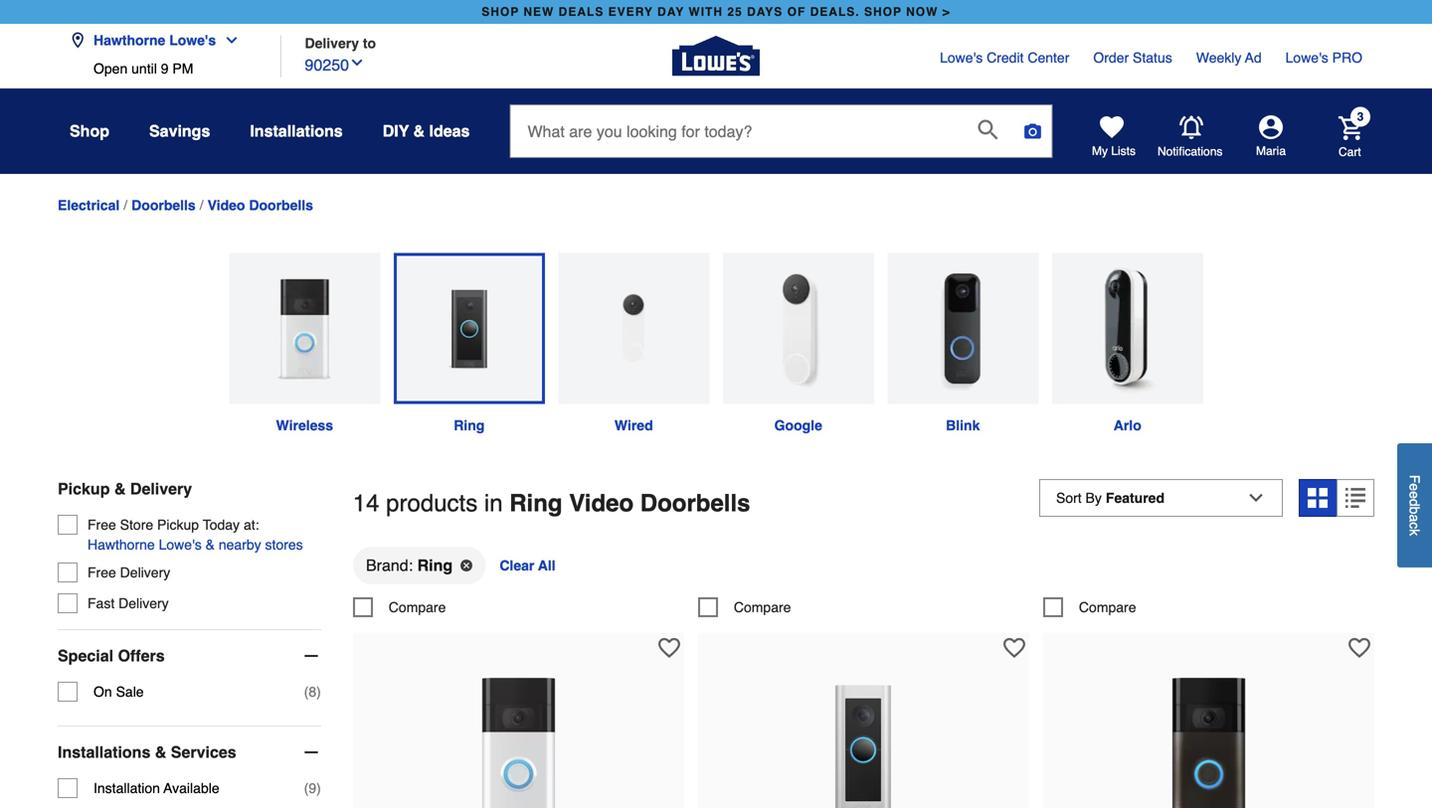 Task type: locate. For each thing, give the bounding box(es) containing it.
2 shop from the left
[[865, 5, 902, 19]]

free
[[88, 518, 116, 533], [88, 565, 116, 581]]

ring right the in
[[510, 490, 563, 518]]

my lists
[[1093, 144, 1136, 158]]

with
[[689, 5, 723, 19]]

& inside "button"
[[413, 122, 425, 140]]

heart outline image
[[659, 638, 680, 660], [1004, 638, 1026, 660]]

video doorbells brand blink image
[[888, 253, 1039, 405]]

0 horizontal spatial compare
[[389, 600, 446, 616]]

( 9 )
[[304, 781, 321, 797]]

to
[[363, 35, 376, 51]]

0 vertical spatial installations
[[250, 122, 343, 140]]

delivery to
[[305, 35, 376, 51]]

ring left close circle filled icon at the left bottom
[[418, 557, 453, 575]]

/ right electrical link
[[124, 198, 128, 214]]

installations
[[250, 122, 343, 140], [58, 744, 151, 762]]

arlo
[[1114, 418, 1142, 434]]

1 horizontal spatial installations
[[250, 122, 343, 140]]

hawthorne inside "button"
[[94, 32, 166, 48]]

lowe's up pm
[[169, 32, 216, 48]]

2 ( from the top
[[304, 781, 309, 797]]

3 compare from the left
[[1080, 600, 1137, 616]]

location image
[[70, 32, 86, 48]]

2 compare from the left
[[734, 600, 792, 616]]

at:
[[244, 518, 259, 533]]

1 free from the top
[[88, 518, 116, 533]]

) up '( 9 )'
[[317, 685, 321, 701]]

lowe's
[[169, 32, 216, 48], [940, 50, 983, 66], [1286, 50, 1329, 66], [159, 537, 202, 553]]

compare inside "5001173171" element
[[1080, 600, 1137, 616]]

hawthorne lowe's & nearby stores button
[[88, 535, 303, 555]]

lowe's inside "button"
[[169, 32, 216, 48]]

1 horizontal spatial video
[[569, 490, 634, 518]]

0 horizontal spatial heart outline image
[[659, 638, 680, 660]]

0 vertical spatial 9
[[161, 61, 169, 77]]

1 vertical spatial minus image
[[301, 743, 321, 763]]

installations inside button
[[58, 744, 151, 762]]

minus image inside special offers button
[[301, 647, 321, 667]]

0 vertical spatial hawthorne
[[94, 32, 166, 48]]

installation available
[[94, 781, 220, 797]]

1 minus image from the top
[[301, 647, 321, 667]]

lowe's left credit
[[940, 50, 983, 66]]

)
[[317, 685, 321, 701], [317, 781, 321, 797]]

shop left new in the top of the page
[[482, 5, 520, 19]]

1 horizontal spatial doorbells
[[249, 197, 313, 213]]

0 vertical spatial video
[[208, 197, 245, 213]]

shop button
[[70, 113, 109, 149]]

savings
[[149, 122, 210, 140]]

e up d on the bottom right of page
[[1408, 484, 1423, 492]]

credit
[[987, 50, 1024, 66]]

hawthorne
[[94, 32, 166, 48], [88, 537, 155, 553]]

offers
[[118, 647, 165, 666]]

pickup
[[58, 480, 110, 499], [157, 518, 199, 533]]

1 horizontal spatial chevron down image
[[349, 55, 365, 71]]

doorbells link
[[132, 197, 196, 213]]

1 vertical spatial hawthorne
[[88, 537, 155, 553]]

) for special offers
[[317, 685, 321, 701]]

None search field
[[510, 104, 1053, 177]]

0 vertical spatial (
[[304, 685, 309, 701]]

& right diy
[[413, 122, 425, 140]]

minus image
[[301, 647, 321, 667], [301, 743, 321, 763]]

weekly
[[1197, 50, 1242, 66]]

open until 9 pm
[[94, 61, 193, 77]]

1 horizontal spatial compare
[[734, 600, 792, 616]]

ideas
[[429, 122, 470, 140]]

2 minus image from the top
[[301, 743, 321, 763]]

) down '8'
[[317, 781, 321, 797]]

0 vertical spatial free
[[88, 518, 116, 533]]

video doorbells brand arlo image
[[1053, 253, 1204, 405]]

( up '( 9 )'
[[304, 685, 309, 701]]

0 vertical spatial minus image
[[301, 647, 321, 667]]

lists
[[1112, 144, 1136, 158]]

free left store
[[88, 518, 116, 533]]

hawthorne lowe's & nearby stores
[[88, 537, 303, 553]]

f
[[1408, 475, 1423, 484]]

0 horizontal spatial shop
[[482, 5, 520, 19]]

1 horizontal spatial 9
[[309, 781, 317, 797]]

1 vertical spatial video
[[569, 490, 634, 518]]

0 horizontal spatial chevron down image
[[216, 32, 240, 48]]

compare inside 5001752191 element
[[734, 600, 792, 616]]

1 ( from the top
[[304, 685, 309, 701]]

hawthorne down store
[[88, 537, 155, 553]]

deals
[[559, 5, 604, 19]]

order status link
[[1094, 48, 1173, 68]]

(
[[304, 685, 309, 701], [304, 781, 309, 797]]

doorbells right electrical link
[[132, 197, 196, 213]]

1 vertical spatial chevron down image
[[349, 55, 365, 71]]

electrical
[[58, 197, 120, 213]]

0 vertical spatial pickup
[[58, 480, 110, 499]]

2 vertical spatial ring
[[418, 557, 453, 575]]

video right the doorbells link
[[208, 197, 245, 213]]

2 horizontal spatial doorbells
[[641, 490, 751, 518]]

doorbells down wired
[[641, 490, 751, 518]]

stores
[[265, 537, 303, 553]]

0 vertical spatial chevron down image
[[216, 32, 240, 48]]

1 ) from the top
[[317, 685, 321, 701]]

0 horizontal spatial ring
[[418, 557, 453, 575]]

1 horizontal spatial pickup
[[157, 518, 199, 533]]

1 vertical spatial ring
[[510, 490, 563, 518]]

delivery down free delivery
[[119, 596, 169, 612]]

weekly ad link
[[1197, 48, 1262, 68]]

& for services
[[155, 744, 167, 762]]

1 vertical spatial installations
[[58, 744, 151, 762]]

pickup up free delivery
[[58, 480, 110, 499]]

2 horizontal spatial compare
[[1080, 600, 1137, 616]]

/
[[124, 198, 128, 214], [200, 198, 204, 214]]

1 vertical spatial (
[[304, 781, 309, 797]]

ring video doorbell - smart wireless wifi doorbell camera with built-in battery, 2-way talk, night vision, satin nickel image
[[409, 644, 628, 809]]

pickup up hawthorne lowe's & nearby stores button on the left bottom of page
[[157, 518, 199, 533]]

25
[[728, 5, 743, 19]]

hawthorne up open until 9 pm
[[94, 32, 166, 48]]

list view image
[[1346, 489, 1366, 509]]

video down wired
[[569, 490, 634, 518]]

0 horizontal spatial /
[[124, 198, 128, 214]]

minus image up '( 9 )'
[[301, 743, 321, 763]]

9 down '8'
[[309, 781, 317, 797]]

9 left pm
[[161, 61, 169, 77]]

compare inside the 5001192329 element
[[389, 600, 446, 616]]

1 vertical spatial )
[[317, 781, 321, 797]]

0 vertical spatial )
[[317, 685, 321, 701]]

lowe's credit center link
[[940, 48, 1070, 68]]

0 horizontal spatial pickup
[[58, 480, 110, 499]]

search image
[[979, 120, 998, 140]]

deals.
[[811, 5, 860, 19]]

doorbells
[[132, 197, 196, 213], [249, 197, 313, 213], [641, 490, 751, 518]]

& up store
[[114, 480, 126, 499]]

nearby
[[219, 537, 261, 553]]

hawthorne inside button
[[88, 537, 155, 553]]

1 compare from the left
[[389, 600, 446, 616]]

shop new deals every day with 25 days of deals. shop now >
[[482, 5, 951, 19]]

video inside the electrical / doorbells / video doorbells
[[208, 197, 245, 213]]

doorbells down installations button
[[249, 197, 313, 213]]

free for free delivery
[[88, 565, 116, 581]]

1 vertical spatial free
[[88, 565, 116, 581]]

shop left now
[[865, 5, 902, 19]]

ring
[[454, 418, 485, 434], [510, 490, 563, 518], [418, 557, 453, 575]]

list box
[[353, 546, 1375, 598]]

special
[[58, 647, 113, 666]]

1 vertical spatial pickup
[[157, 518, 199, 533]]

0 vertical spatial ring
[[454, 418, 485, 434]]

lowe's down free store pickup today at:
[[159, 537, 202, 553]]

fast
[[88, 596, 115, 612]]

sale
[[116, 685, 144, 701]]

doorbells for electrical
[[249, 197, 313, 213]]

>
[[943, 5, 951, 19]]

( for special offers
[[304, 685, 309, 701]]

0 horizontal spatial installations
[[58, 744, 151, 762]]

installations up installation
[[58, 744, 151, 762]]

1 horizontal spatial heart outline image
[[1004, 638, 1026, 660]]

ring up the in
[[454, 418, 485, 434]]

pm
[[173, 61, 193, 77]]

2 free from the top
[[88, 565, 116, 581]]

free up "fast"
[[88, 565, 116, 581]]

blink link
[[881, 253, 1046, 436]]

Search Query text field
[[511, 105, 963, 157]]

lowe's left pro
[[1286, 50, 1329, 66]]

& up installation available
[[155, 744, 167, 762]]

( down '8'
[[304, 781, 309, 797]]

2 ) from the top
[[317, 781, 321, 797]]

&
[[413, 122, 425, 140], [114, 480, 126, 499], [206, 537, 215, 553], [155, 744, 167, 762]]

minus image inside installations & services button
[[301, 743, 321, 763]]

products
[[386, 490, 478, 518]]

chevron down image
[[216, 32, 240, 48], [349, 55, 365, 71]]

status
[[1133, 50, 1173, 66]]

1 horizontal spatial shop
[[865, 5, 902, 19]]

google
[[775, 418, 823, 434]]

open
[[94, 61, 128, 77]]

every
[[609, 5, 654, 19]]

installations & services button
[[58, 727, 321, 779]]

installations down 90250
[[250, 122, 343, 140]]

1 horizontal spatial /
[[200, 198, 204, 214]]

video doorbells brand google image
[[723, 253, 874, 405]]

/ right the doorbells link
[[200, 198, 204, 214]]

0 horizontal spatial video
[[208, 197, 245, 213]]

video
[[208, 197, 245, 213], [569, 490, 634, 518]]

list box containing brand:
[[353, 546, 1375, 598]]

minus image up '8'
[[301, 647, 321, 667]]

e up b
[[1408, 492, 1423, 499]]



Task type: vqa. For each thing, say whether or not it's contained in the screenshot.
sq.
no



Task type: describe. For each thing, give the bounding box(es) containing it.
d
[[1408, 499, 1423, 507]]

delivery up "fast delivery"
[[120, 565, 170, 581]]

weekly ad
[[1197, 50, 1262, 66]]

( for installations & services
[[304, 781, 309, 797]]

all
[[538, 558, 556, 574]]

clear all button
[[498, 546, 558, 586]]

lowe's credit center
[[940, 50, 1070, 66]]

delivery up 90250
[[305, 35, 359, 51]]

on sale
[[94, 685, 144, 701]]

pro
[[1333, 50, 1363, 66]]

new
[[524, 5, 555, 19]]

installations for installations
[[250, 122, 343, 140]]

center
[[1028, 50, 1070, 66]]

hawthorne for hawthorne lowe's & nearby stores
[[88, 537, 155, 553]]

installations for installations & services
[[58, 744, 151, 762]]

video doorbells link
[[208, 197, 313, 213]]

video for /
[[208, 197, 245, 213]]

heart outline image
[[1349, 638, 1371, 660]]

installations button
[[250, 113, 343, 149]]

blink
[[946, 418, 980, 434]]

2 / from the left
[[200, 198, 204, 214]]

special offers button
[[58, 631, 321, 683]]

clear
[[500, 558, 535, 574]]

lowe's home improvement logo image
[[673, 12, 760, 100]]

electrical link
[[58, 197, 120, 213]]

1 / from the left
[[124, 198, 128, 214]]

of
[[788, 5, 806, 19]]

hawthorne for hawthorne lowe's
[[94, 32, 166, 48]]

14 products in ring video doorbells
[[353, 490, 751, 518]]

my
[[1093, 144, 1108, 158]]

lowe's home improvement lists image
[[1101, 115, 1124, 139]]

90250
[[305, 56, 349, 74]]

cart
[[1339, 145, 1362, 159]]

minus image for installations & services
[[301, 743, 321, 763]]

& down the today
[[206, 537, 215, 553]]

notifications
[[1158, 145, 1223, 158]]

video doorbells connectivity wired image
[[558, 253, 710, 405]]

today
[[203, 518, 240, 533]]

free for free store pickup today at:
[[88, 518, 116, 533]]

diy & ideas button
[[383, 113, 470, 149]]

ring link
[[387, 253, 552, 436]]

store
[[120, 518, 153, 533]]

wired
[[615, 418, 653, 434]]

1 shop from the left
[[482, 5, 520, 19]]

2 heart outline image from the left
[[1004, 638, 1026, 660]]

free delivery
[[88, 565, 170, 581]]

wired link
[[552, 253, 716, 436]]

brand:
[[366, 557, 413, 575]]

8
[[309, 685, 317, 701]]

compare for "5001173171" element
[[1080, 600, 1137, 616]]

2 e from the top
[[1408, 492, 1423, 499]]

( 8 )
[[304, 685, 321, 701]]

b
[[1408, 507, 1423, 515]]

clear all
[[500, 558, 556, 574]]

ring video doorbell - smart wireless wifi doorbell camera with built-in battery, 2-way talk, night vision, venetian bronze image
[[1100, 644, 1319, 809]]

ring video doorbell pro 2 - smart wired wifi doorbell cam with head-to-toe hd video, bird's eye view, and 3d motion detection image
[[755, 644, 974, 809]]

compare for the 5001192329 element
[[389, 600, 446, 616]]

day
[[658, 5, 685, 19]]

installations & services
[[58, 744, 236, 762]]

electrical / doorbells / video doorbells
[[58, 197, 313, 214]]

ring inside list box
[[418, 557, 453, 575]]

minus image for special offers
[[301, 647, 321, 667]]

hawthorne lowe's
[[94, 32, 216, 48]]

close circle filled image
[[461, 560, 473, 572]]

1 heart outline image from the left
[[659, 638, 680, 660]]

shop new deals every day with 25 days of deals. shop now > link
[[478, 0, 955, 24]]

google link
[[716, 253, 881, 436]]

arlo link
[[1046, 253, 1210, 436]]

& for ideas
[[413, 122, 425, 140]]

lowe's pro
[[1286, 50, 1363, 66]]

1 horizontal spatial ring
[[454, 418, 485, 434]]

5001192329 element
[[353, 598, 446, 618]]

wireless
[[276, 418, 333, 434]]

k
[[1408, 529, 1423, 536]]

in
[[484, 490, 503, 518]]

compare for 5001752191 element
[[734, 600, 792, 616]]

savings button
[[149, 113, 210, 149]]

my lists link
[[1093, 115, 1136, 159]]

chevron down image inside 90250 button
[[349, 55, 365, 71]]

wireless link
[[222, 253, 387, 436]]

hawthorne lowe's button
[[70, 20, 248, 61]]

maria button
[[1224, 115, 1319, 159]]

grid view image
[[1308, 489, 1328, 509]]

video doorbells connectivity wireless image
[[229, 253, 380, 405]]

maria
[[1257, 144, 1287, 158]]

f e e d b a c k
[[1408, 475, 1423, 536]]

14
[[353, 490, 380, 518]]

installation
[[94, 781, 160, 797]]

lowe's inside button
[[159, 537, 202, 553]]

5001173171 element
[[1044, 598, 1137, 618]]

order status
[[1094, 50, 1173, 66]]

now
[[907, 5, 939, 19]]

) for installations & services
[[317, 781, 321, 797]]

video for ring
[[569, 490, 634, 518]]

fast delivery
[[88, 596, 169, 612]]

chevron down image inside hawthorne lowe's "button"
[[216, 32, 240, 48]]

5001752191 element
[[698, 598, 792, 618]]

free store pickup today at:
[[88, 518, 259, 533]]

0 horizontal spatial 9
[[161, 61, 169, 77]]

delivery up free store pickup today at:
[[130, 480, 192, 499]]

doorbells for 14
[[641, 490, 751, 518]]

shop
[[70, 122, 109, 140]]

ad
[[1246, 50, 1262, 66]]

on
[[94, 685, 112, 701]]

order
[[1094, 50, 1130, 66]]

camera image
[[1023, 121, 1043, 141]]

1 e from the top
[[1408, 484, 1423, 492]]

available
[[164, 781, 220, 797]]

& for delivery
[[114, 480, 126, 499]]

lowe's home improvement cart image
[[1339, 116, 1363, 140]]

90250 button
[[305, 51, 365, 77]]

lowe's pro link
[[1286, 48, 1363, 68]]

2 horizontal spatial ring
[[510, 490, 563, 518]]

3
[[1358, 110, 1365, 124]]

0 horizontal spatial doorbells
[[132, 197, 196, 213]]

video doorbells brand ring image
[[394, 253, 545, 405]]

special offers
[[58, 647, 165, 666]]

brand: ring
[[366, 557, 453, 575]]

1 vertical spatial 9
[[309, 781, 317, 797]]

c
[[1408, 522, 1423, 529]]

lowe's home improvement notification center image
[[1180, 116, 1204, 140]]

days
[[747, 5, 783, 19]]



